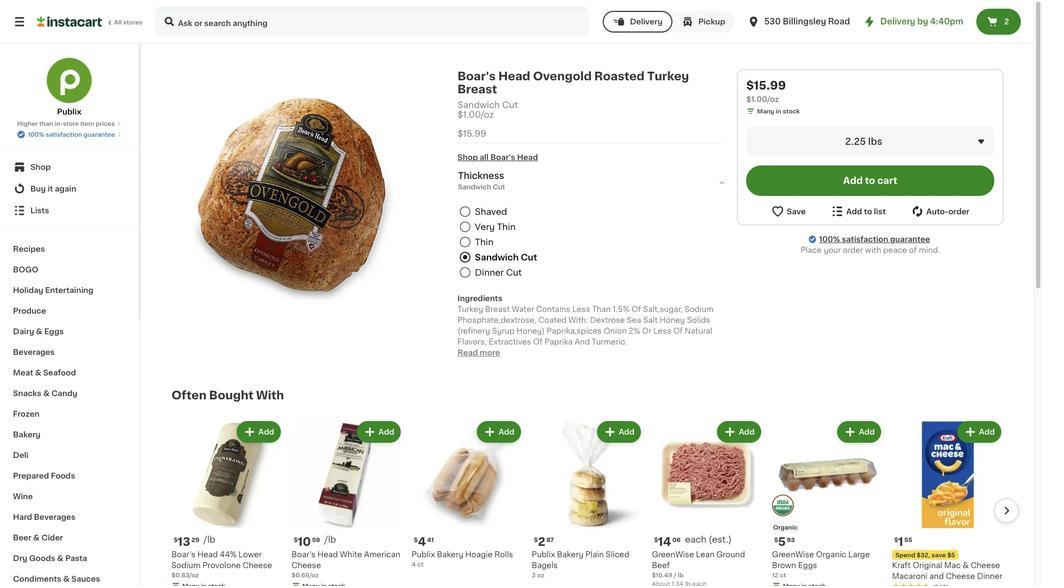 Task type: vqa. For each thing, say whether or not it's contained in the screenshot.
Phosphate,dextrose,
yes



Task type: locate. For each thing, give the bounding box(es) containing it.
organic up "93" on the bottom of page
[[774, 525, 798, 531]]

0 vertical spatial satisfaction
[[46, 132, 82, 138]]

oz
[[538, 572, 545, 578]]

cut for sandwich cut
[[521, 253, 537, 262]]

55
[[905, 537, 913, 543]]

1 vertical spatial to
[[865, 208, 873, 215]]

1 vertical spatial 100% satisfaction guarantee
[[820, 236, 931, 243]]

& inside the 'kraft original mac & cheese macaroni and cheese dinner'
[[963, 562, 969, 569]]

$ inside $ 4 41
[[414, 537, 418, 543]]

$ for 2
[[534, 537, 538, 543]]

0 vertical spatial eggs
[[44, 328, 64, 336]]

1 greenwise from the left
[[652, 551, 694, 559]]

each
[[685, 536, 707, 544]]

publix link
[[45, 56, 93, 117]]

$15.99 up all
[[458, 129, 487, 138]]

1 horizontal spatial 2
[[1005, 18, 1010, 26]]

7 product group from the left
[[893, 419, 1004, 587]]

cut up boar's
[[502, 100, 518, 109]]

0 vertical spatial order
[[949, 208, 970, 215]]

100% satisfaction guarantee inside button
[[28, 132, 115, 138]]

auto-order
[[927, 208, 970, 215]]

satisfaction down higher than in-store item prices
[[46, 132, 82, 138]]

auto-order button
[[911, 205, 970, 218]]

and
[[575, 338, 590, 346]]

solids
[[687, 317, 711, 324]]

0 horizontal spatial of
[[533, 338, 543, 346]]

$ for 5
[[775, 537, 779, 543]]

beverages down dairy & eggs
[[13, 349, 55, 356]]

bakery down frozen at left bottom
[[13, 431, 41, 439]]

3 product group from the left
[[412, 419, 523, 569]]

add button
[[238, 423, 280, 442], [358, 423, 400, 442], [478, 423, 520, 442], [598, 423, 640, 442], [719, 423, 761, 442], [839, 423, 881, 442], [959, 423, 1001, 442]]

1 horizontal spatial delivery
[[881, 18, 916, 26]]

boar's inside boar's head white american cheese $0.66/oz
[[292, 551, 316, 559]]

plain
[[586, 551, 604, 559]]

$15.99 up "many"
[[747, 80, 786, 91]]

product group containing 13
[[172, 419, 283, 587]]

1 vertical spatial 100%
[[820, 236, 841, 243]]

sandwich inside sandwich cut $1.00/oz
[[458, 100, 500, 109]]

4 $ from the left
[[294, 537, 298, 543]]

organic
[[774, 525, 798, 531], [817, 551, 847, 559]]

1 horizontal spatial less
[[654, 328, 672, 335]]

add for each (est.)
[[739, 429, 755, 436]]

publix
[[57, 108, 81, 116], [412, 551, 435, 559], [532, 551, 555, 559]]

0 horizontal spatial guarantee
[[84, 132, 115, 138]]

& right meat on the bottom of the page
[[35, 369, 41, 377]]

1 horizontal spatial sodium
[[685, 306, 714, 313]]

beverages up cider
[[34, 514, 76, 521]]

5 add button from the left
[[719, 423, 761, 442]]

1 horizontal spatial organic
[[817, 551, 847, 559]]

head for 44%
[[197, 551, 218, 559]]

0 horizontal spatial satisfaction
[[46, 132, 82, 138]]

2 /lb from the left
[[325, 536, 336, 544]]

1 vertical spatial 2
[[538, 537, 546, 548]]

1 vertical spatial satisfaction
[[842, 236, 889, 243]]

100% satisfaction guarantee down store
[[28, 132, 115, 138]]

$ left 29 on the left of page
[[174, 537, 178, 543]]

organic left large
[[817, 551, 847, 559]]

boar's
[[491, 154, 516, 161]]

read
[[458, 349, 478, 357]]

4 left 41
[[418, 537, 426, 548]]

1 vertical spatial breast
[[485, 306, 510, 313]]

add button for 4
[[478, 423, 520, 442]]

greenwise for each (est.)
[[652, 551, 694, 559]]

to for cart
[[866, 176, 876, 185]]

sodium up solids on the right of page
[[685, 306, 714, 313]]

thin right very
[[497, 223, 516, 231]]

product group
[[172, 419, 283, 587], [292, 419, 403, 587], [412, 419, 523, 569], [532, 419, 644, 580], [652, 419, 764, 587], [772, 419, 884, 587], [893, 419, 1004, 587]]

boar's head 44% lower sodium provolone cheese $0.83/oz
[[172, 551, 272, 578]]

0 horizontal spatial organic
[[774, 525, 798, 531]]

/lb right 29 on the left of page
[[204, 536, 215, 544]]

delivery inside button
[[630, 18, 663, 26]]

& for meat
[[35, 369, 41, 377]]

& for dairy
[[36, 328, 42, 336]]

product group containing 10
[[292, 419, 403, 587]]

0 vertical spatial to
[[866, 176, 876, 185]]

white
[[340, 551, 362, 559]]

shop for shop all boar's head
[[458, 154, 478, 161]]

$ inside $ 1 55
[[895, 537, 899, 543]]

head up the provolone in the bottom left of the page
[[197, 551, 218, 559]]

1 $ from the left
[[174, 537, 178, 543]]

$ for 1
[[895, 537, 899, 543]]

1 horizontal spatial boar's
[[292, 551, 316, 559]]

1 vertical spatial cut
[[521, 253, 537, 262]]

& inside "link"
[[57, 555, 63, 563]]

holiday entertaining link
[[7, 280, 132, 301]]

bakery left plain
[[557, 551, 584, 559]]

order inside button
[[949, 208, 970, 215]]

$ inside $ 14 06 each (est.)
[[654, 537, 658, 543]]

dinner
[[475, 268, 504, 277], [978, 573, 1003, 580]]

natural
[[685, 328, 713, 335]]

1 vertical spatial $1.00/oz
[[458, 110, 494, 119]]

$ 2 87
[[534, 537, 554, 548]]

$ left 59 at the bottom of page
[[294, 537, 298, 543]]

1 vertical spatial 4
[[412, 562, 416, 568]]

1 horizontal spatial shop
[[458, 154, 478, 161]]

greenwise lean ground beef $10.49 / lb
[[652, 551, 746, 578]]

0 horizontal spatial boar's
[[172, 551, 196, 559]]

to inside button
[[865, 208, 873, 215]]

$1.00/oz up "many"
[[747, 96, 780, 103]]

head up sandwich cut $1.00/oz on the left of the page
[[499, 70, 531, 82]]

sodium inside the boar's head 44% lower sodium provolone cheese $0.83/oz
[[172, 562, 201, 569]]

$13.29 per pound element
[[172, 535, 283, 549]]

delivery by 4:40pm
[[881, 18, 964, 26]]

of down honey
[[674, 328, 683, 335]]

lists link
[[7, 200, 132, 222]]

2 horizontal spatial boar's
[[458, 70, 496, 82]]

beef
[[652, 562, 670, 569]]

0 vertical spatial thin
[[497, 223, 516, 231]]

& right the 'dairy'
[[36, 328, 42, 336]]

bakery for 4
[[437, 551, 464, 559]]

head down $ 10 59 /lb
[[318, 551, 338, 559]]

0 vertical spatial turkey
[[648, 70, 689, 82]]

your
[[824, 247, 841, 254]]

shop left all
[[458, 154, 478, 161]]

satisfaction up place your order with peace of mind. on the right top of the page
[[842, 236, 889, 243]]

dinner down sandwich cut
[[475, 268, 504, 277]]

0 horizontal spatial head
[[197, 551, 218, 559]]

/
[[674, 572, 677, 578]]

& left candy
[[43, 390, 50, 398]]

$ for 4
[[414, 537, 418, 543]]

guarantee up of
[[891, 236, 931, 243]]

$ inside $ 10 59 /lb
[[294, 537, 298, 543]]

less down honey
[[654, 328, 672, 335]]

holiday entertaining
[[13, 287, 93, 294]]

hard
[[13, 514, 32, 521]]

2 greenwise from the left
[[772, 551, 815, 559]]

sandwich
[[458, 100, 500, 109], [475, 253, 519, 262]]

0 horizontal spatial 4
[[412, 562, 416, 568]]

1 horizontal spatial bakery
[[437, 551, 464, 559]]

/lb inside $13.29 per pound element
[[204, 536, 215, 544]]

0 vertical spatial of
[[632, 306, 642, 313]]

1 add button from the left
[[238, 423, 280, 442]]

2 horizontal spatial head
[[499, 70, 531, 82]]

1 vertical spatial guarantee
[[891, 236, 931, 243]]

$ for 10
[[294, 537, 298, 543]]

$ left 55
[[895, 537, 899, 543]]

condiments
[[13, 576, 61, 583]]

$ for 13
[[174, 537, 178, 543]]

honey)
[[517, 328, 545, 335]]

publix up higher than in-store item prices link
[[57, 108, 81, 116]]

1 vertical spatial organic
[[817, 551, 847, 559]]

0 vertical spatial ct
[[418, 562, 424, 568]]

boar's down 10
[[292, 551, 316, 559]]

to inside button
[[866, 176, 876, 185]]

0 vertical spatial $15.99
[[747, 80, 786, 91]]

ovengold
[[533, 70, 592, 82]]

$15.99
[[747, 80, 786, 91], [458, 129, 487, 138]]

0 vertical spatial dinner
[[475, 268, 504, 277]]

5 $ from the left
[[534, 537, 538, 543]]

ct inside greenwise organic large brown eggs 12 ct
[[780, 572, 787, 578]]

4 product group from the left
[[532, 419, 644, 580]]

of down honey) at the bottom of the page
[[533, 338, 543, 346]]

beer & cider link
[[7, 528, 132, 549]]

to
[[866, 176, 876, 185], [865, 208, 873, 215]]

None search field
[[155, 7, 589, 37]]

1 horizontal spatial /lb
[[325, 536, 336, 544]]

ct down $ 4 41
[[418, 562, 424, 568]]

0 horizontal spatial thin
[[475, 238, 494, 247]]

sandwich for sandwich cut $1.00/oz
[[458, 100, 500, 109]]

boar's inside the 'boar's head ovengold roasted turkey breast'
[[458, 70, 496, 82]]

salt
[[644, 317, 658, 324]]

stores
[[123, 19, 143, 25]]

0 vertical spatial $1.00/oz
[[747, 96, 780, 103]]

publix down $ 4 41
[[412, 551, 435, 559]]

7 $ from the left
[[895, 537, 899, 543]]

meat
[[13, 369, 33, 377]]

0 horizontal spatial bakery
[[13, 431, 41, 439]]

1 vertical spatial eggs
[[799, 562, 818, 569]]

1 horizontal spatial publix
[[412, 551, 435, 559]]

2 product group from the left
[[292, 419, 403, 587]]

dry
[[13, 555, 27, 563]]

cheese down lower
[[243, 562, 272, 569]]

place
[[801, 247, 822, 254]]

dinner right and
[[978, 573, 1003, 580]]

than
[[39, 121, 53, 127]]

(refinery
[[458, 328, 490, 335]]

add for spend $32, save $5
[[980, 429, 995, 436]]

$ inside $ 13 29
[[174, 537, 178, 543]]

roasted
[[595, 70, 645, 82]]

2 button
[[977, 9, 1022, 35]]

ct right 12
[[780, 572, 787, 578]]

product group containing 1
[[893, 419, 1004, 587]]

1 horizontal spatial head
[[318, 551, 338, 559]]

$ left 06
[[654, 537, 658, 543]]

1 vertical spatial of
[[674, 328, 683, 335]]

head for white
[[318, 551, 338, 559]]

0 vertical spatial breast
[[458, 83, 497, 95]]

sandwich up dinner cut
[[475, 253, 519, 262]]

cut down sandwich cut
[[506, 268, 522, 277]]

mac
[[945, 562, 961, 569]]

instacart logo image
[[37, 15, 102, 28]]

bakery inside publix bakery plain sliced bagels 3 oz
[[557, 551, 584, 559]]

1 vertical spatial dinner
[[978, 573, 1003, 580]]

cheese up '$0.66/oz'
[[292, 562, 321, 569]]

service type group
[[603, 11, 734, 33]]

5
[[779, 537, 786, 548]]

$15.99 for $15.99
[[458, 129, 487, 138]]

1 horizontal spatial 4
[[418, 537, 426, 548]]

4 down $ 4 41
[[412, 562, 416, 568]]

$ left "87"
[[534, 537, 538, 543]]

1 vertical spatial sandwich
[[475, 253, 519, 262]]

0 vertical spatial 100%
[[28, 132, 44, 138]]

& for beer
[[33, 534, 40, 542]]

higher than in-store item prices
[[17, 121, 115, 127]]

head inside boar's head white american cheese $0.66/oz
[[318, 551, 338, 559]]

cheese down mac
[[946, 573, 976, 580]]

greenwise for 5
[[772, 551, 815, 559]]

turkey down the ingredients
[[458, 306, 483, 313]]

pickup button
[[673, 11, 734, 33]]

dextrose
[[590, 317, 625, 324]]

$ left "93" on the bottom of page
[[775, 537, 779, 543]]

$14.06 each (estimated) element
[[652, 535, 764, 549]]

1 /lb from the left
[[204, 536, 215, 544]]

guarantee inside button
[[84, 132, 115, 138]]

higher
[[17, 121, 38, 127]]

road
[[829, 18, 851, 26]]

1 horizontal spatial thin
[[497, 223, 516, 231]]

1 horizontal spatial turkey
[[648, 70, 689, 82]]

delivery inside 'link'
[[881, 18, 916, 26]]

greenwise down 14
[[652, 551, 694, 559]]

head inside the 'boar's head ovengold roasted turkey breast'
[[499, 70, 531, 82]]

2 inside 'button'
[[1005, 18, 1010, 26]]

1 vertical spatial $15.99
[[458, 129, 487, 138]]

$15.99 for $15.99 $1.00/oz
[[747, 80, 786, 91]]

prepared foods link
[[7, 466, 132, 487]]

0 horizontal spatial $1.00/oz
[[458, 110, 494, 119]]

2.25 lbs field
[[747, 127, 995, 157]]

& left sauces
[[63, 576, 70, 583]]

1 horizontal spatial eggs
[[799, 562, 818, 569]]

turmeric.
[[592, 338, 628, 346]]

greenwise up brown
[[772, 551, 815, 559]]

shop up buy
[[30, 163, 51, 171]]

bakery inside publix bakery hoagie rolls 4 ct
[[437, 551, 464, 559]]

1 horizontal spatial guarantee
[[891, 236, 931, 243]]

boar's up sandwich cut $1.00/oz on the left of the page
[[458, 70, 496, 82]]

add button for /lb
[[358, 423, 400, 442]]

frozen
[[13, 411, 40, 418]]

publix inside publix bakery hoagie rolls 4 ct
[[412, 551, 435, 559]]

ingredients button
[[458, 293, 724, 304]]

sandwich up all
[[458, 100, 500, 109]]

often bought with
[[172, 390, 284, 401]]

1 vertical spatial thin
[[475, 238, 494, 247]]

1 vertical spatial order
[[843, 247, 864, 254]]

meat & seafood link
[[7, 363, 132, 383]]

1 vertical spatial ct
[[780, 572, 787, 578]]

0 vertical spatial cut
[[502, 100, 518, 109]]

turkey right roasted
[[648, 70, 689, 82]]

boar's head white american cheese $0.66/oz
[[292, 551, 401, 578]]

1 horizontal spatial $1.00/oz
[[747, 96, 780, 103]]

2 add button from the left
[[358, 423, 400, 442]]

1 horizontal spatial of
[[632, 306, 642, 313]]

$ inside $ 2 87
[[534, 537, 538, 543]]

0 horizontal spatial sodium
[[172, 562, 201, 569]]

6 $ from the left
[[775, 537, 779, 543]]

2 $ from the left
[[414, 537, 418, 543]]

/lb right 59 at the bottom of page
[[325, 536, 336, 544]]

0 vertical spatial 100% satisfaction guarantee
[[28, 132, 115, 138]]

0 horizontal spatial 100% satisfaction guarantee
[[28, 132, 115, 138]]

2 vertical spatial cut
[[506, 268, 522, 277]]

0 horizontal spatial 100%
[[28, 132, 44, 138]]

all
[[114, 19, 122, 25]]

add button for 2
[[598, 423, 640, 442]]

100% down "higher" on the top of the page
[[28, 132, 44, 138]]

3 $ from the left
[[654, 537, 658, 543]]

$ 5 93
[[775, 537, 795, 548]]

thin down very
[[475, 238, 494, 247]]

american
[[364, 551, 401, 559]]

boar's head ovengold roasted turkey breast
[[458, 70, 689, 95]]

or
[[643, 328, 652, 335]]

0 horizontal spatial turkey
[[458, 306, 483, 313]]

7 add button from the left
[[959, 423, 1001, 442]]

boar's for boar's head white american cheese $0.66/oz
[[292, 551, 316, 559]]

lower
[[239, 551, 262, 559]]

$ inside $ 5 93
[[775, 537, 779, 543]]

to left cart
[[866, 176, 876, 185]]

5 product group from the left
[[652, 419, 764, 587]]

eggs down produce link at bottom
[[44, 328, 64, 336]]

head inside the boar's head 44% lower sodium provolone cheese $0.83/oz
[[197, 551, 218, 559]]

less up with:
[[573, 306, 591, 313]]

publix up bagels
[[532, 551, 555, 559]]

item carousel region
[[172, 415, 1019, 587]]

sauces
[[71, 576, 100, 583]]

1 horizontal spatial $15.99
[[747, 80, 786, 91]]

guarantee down prices
[[84, 132, 115, 138]]

1 vertical spatial turkey
[[458, 306, 483, 313]]

breast up sandwich cut $1.00/oz on the left of the page
[[458, 83, 497, 95]]

0 horizontal spatial dinner
[[475, 268, 504, 277]]

mind.
[[919, 247, 941, 254]]

breast up phosphate,dextrose,
[[485, 306, 510, 313]]

0 vertical spatial sandwich
[[458, 100, 500, 109]]

100% satisfaction guarantee up 'with'
[[820, 236, 931, 243]]

$ for 14
[[654, 537, 658, 543]]

produce
[[13, 307, 46, 315]]

$ left 41
[[414, 537, 418, 543]]

prepared foods
[[13, 472, 75, 480]]

0 vertical spatial 2
[[1005, 18, 1010, 26]]

boar's for boar's head ovengold roasted turkey breast
[[458, 70, 496, 82]]

save
[[787, 208, 806, 215]]

& right beer
[[33, 534, 40, 542]]

6 product group from the left
[[772, 419, 884, 587]]

2 horizontal spatial bakery
[[557, 551, 584, 559]]

frozen link
[[7, 404, 132, 425]]

with
[[256, 390, 284, 401]]

& left the pasta
[[57, 555, 63, 563]]

4 add button from the left
[[598, 423, 640, 442]]

ground
[[717, 551, 746, 559]]

0 horizontal spatial shop
[[30, 163, 51, 171]]

$32,
[[917, 552, 931, 558]]

0 horizontal spatial order
[[843, 247, 864, 254]]

2.25 lbs
[[846, 137, 883, 146]]

delivery for delivery by 4:40pm
[[881, 18, 916, 26]]

$1.00/oz up all
[[458, 110, 494, 119]]

brown
[[772, 562, 797, 569]]

0 vertical spatial sodium
[[685, 306, 714, 313]]

pickup
[[699, 18, 726, 26]]

item badge image
[[772, 495, 794, 517]]

& right mac
[[963, 562, 969, 569]]

greenwise inside greenwise organic large brown eggs 12 ct
[[772, 551, 815, 559]]

breast inside the 'boar's head ovengold roasted turkey breast'
[[458, 83, 497, 95]]

0 horizontal spatial /lb
[[204, 536, 215, 544]]

& for snacks
[[43, 390, 50, 398]]

sodium up $0.83/oz at left bottom
[[172, 562, 201, 569]]

100% up your
[[820, 236, 841, 243]]

to left the list
[[865, 208, 873, 215]]

0 horizontal spatial 2
[[538, 537, 546, 548]]

bakery left hoagie in the bottom left of the page
[[437, 551, 464, 559]]

greenwise inside greenwise lean ground beef $10.49 / lb
[[652, 551, 694, 559]]

head
[[517, 154, 538, 161]]

extractives
[[489, 338, 532, 346]]

0 horizontal spatial $15.99
[[458, 129, 487, 138]]

0 vertical spatial shop
[[458, 154, 478, 161]]

boar's down 13
[[172, 551, 196, 559]]

2 inside product group
[[538, 537, 546, 548]]

1 horizontal spatial ct
[[780, 572, 787, 578]]

1 horizontal spatial order
[[949, 208, 970, 215]]

boar's inside the boar's head 44% lower sodium provolone cheese $0.83/oz
[[172, 551, 196, 559]]

item
[[80, 121, 94, 127]]

place your order with peace of mind.
[[801, 247, 941, 254]]

cheese right mac
[[971, 562, 1001, 569]]

meat & seafood
[[13, 369, 76, 377]]

of up sea
[[632, 306, 642, 313]]

publix for 4
[[412, 551, 435, 559]]

publix inside publix bakery plain sliced bagels 3 oz
[[532, 551, 555, 559]]

bakery link
[[7, 425, 132, 445]]

$10.59 per pound element
[[292, 535, 403, 549]]

cut inside sandwich cut $1.00/oz
[[502, 100, 518, 109]]

0 vertical spatial less
[[573, 306, 591, 313]]

1 vertical spatial shop
[[30, 163, 51, 171]]

1 horizontal spatial dinner
[[978, 573, 1003, 580]]

1 product group from the left
[[172, 419, 283, 587]]

06
[[673, 537, 681, 543]]

add for 5
[[859, 429, 875, 436]]

eggs inside greenwise organic large brown eggs 12 ct
[[799, 562, 818, 569]]

0 horizontal spatial delivery
[[630, 18, 663, 26]]

0 horizontal spatial greenwise
[[652, 551, 694, 559]]

0 horizontal spatial less
[[573, 306, 591, 313]]

3 add button from the left
[[478, 423, 520, 442]]

cut up dinner cut
[[521, 253, 537, 262]]

add button for 5
[[839, 423, 881, 442]]

delivery for delivery
[[630, 18, 663, 26]]

candy
[[51, 390, 77, 398]]

6 add button from the left
[[839, 423, 881, 442]]

0 vertical spatial guarantee
[[84, 132, 115, 138]]

bakery for 2
[[557, 551, 584, 559]]

greenwise organic large brown eggs 12 ct
[[772, 551, 870, 578]]

eggs right brown
[[799, 562, 818, 569]]



Task type: describe. For each thing, give the bounding box(es) containing it.
100% satisfaction guarantee link
[[820, 234, 931, 245]]

add for /lb
[[379, 429, 395, 436]]

cut for sandwich cut $1.00/oz
[[502, 100, 518, 109]]

buy
[[30, 185, 46, 193]]

beer
[[13, 534, 31, 542]]

prices
[[96, 121, 115, 127]]

$ 1 55
[[895, 537, 913, 548]]

publix logo image
[[45, 56, 93, 104]]

seafood
[[43, 369, 76, 377]]

$5
[[948, 552, 956, 558]]

0 vertical spatial organic
[[774, 525, 798, 531]]

kraft original mac & cheese macaroni and cheese dinner
[[893, 562, 1003, 580]]

4:40pm
[[931, 18, 964, 26]]

dry goods & pasta link
[[7, 549, 132, 569]]

sea
[[627, 317, 642, 324]]

flavors,
[[458, 338, 487, 346]]

0 vertical spatial 4
[[418, 537, 426, 548]]

coated
[[539, 317, 567, 324]]

cheese inside the boar's head 44% lower sodium provolone cheese $0.83/oz
[[243, 562, 272, 569]]

& for condiments
[[63, 576, 70, 583]]

in-
[[55, 121, 63, 127]]

original
[[913, 562, 943, 569]]

dinner inside the 'kraft original mac & cheese macaroni and cheese dinner'
[[978, 573, 1003, 580]]

1 vertical spatial beverages
[[34, 514, 76, 521]]

0 horizontal spatial publix
[[57, 108, 81, 116]]

0 horizontal spatial eggs
[[44, 328, 64, 336]]

sandwich cut
[[475, 253, 537, 262]]

100% satisfaction guarantee button
[[17, 128, 122, 139]]

dairy & eggs
[[13, 328, 64, 336]]

93
[[787, 537, 795, 543]]

beverages link
[[7, 342, 132, 363]]

ct inside publix bakery hoagie rolls 4 ct
[[418, 562, 424, 568]]

product group containing 2
[[532, 419, 644, 580]]

save
[[932, 552, 946, 558]]

satisfaction inside button
[[46, 132, 82, 138]]

shop for shop
[[30, 163, 51, 171]]

breast inside ingredients turkey breast water contains less than 1.5% of salt,sugar, sodium phosphate,dextrose, coated with: dextrose sea salt honey solids (refinery syrup honey) paprika,spices onion 2% or less of natural flavors, extractives of paprika and turmeric. read more
[[485, 306, 510, 313]]

to for list
[[865, 208, 873, 215]]

29
[[192, 537, 199, 543]]

$ 10 59 /lb
[[294, 536, 336, 548]]

turkey inside the 'boar's head ovengold roasted turkey breast'
[[648, 70, 689, 82]]

cheese inside boar's head white american cheese $0.66/oz
[[292, 562, 321, 569]]

1 horizontal spatial 100%
[[820, 236, 841, 243]]

boar's head ovengold roasted turkey breast image
[[180, 78, 406, 304]]

0 vertical spatial beverages
[[13, 349, 55, 356]]

large
[[849, 551, 870, 559]]

auto-
[[927, 208, 949, 215]]

holiday
[[13, 287, 43, 294]]

very
[[475, 223, 495, 231]]

530
[[765, 18, 781, 26]]

1 horizontal spatial satisfaction
[[842, 236, 889, 243]]

all
[[480, 154, 489, 161]]

add for 2
[[619, 429, 635, 436]]

sodium inside ingredients turkey breast water contains less than 1.5% of salt,sugar, sodium phosphate,dextrose, coated with: dextrose sea salt honey solids (refinery syrup honey) paprika,spices onion 2% or less of natural flavors, extractives of paprika and turmeric. read more
[[685, 306, 714, 313]]

12
[[772, 572, 779, 578]]

4 inside publix bakery hoagie rolls 4 ct
[[412, 562, 416, 568]]

peace
[[884, 247, 908, 254]]

13
[[178, 537, 190, 548]]

/lb inside $ 10 59 /lb
[[325, 536, 336, 544]]

hard beverages
[[13, 514, 76, 521]]

snacks
[[13, 390, 41, 398]]

kraft
[[893, 562, 911, 569]]

buy it again link
[[7, 178, 132, 200]]

head for ovengold
[[499, 70, 531, 82]]

41
[[427, 537, 434, 543]]

list
[[875, 208, 886, 215]]

add for 4
[[499, 429, 515, 436]]

$15.99 $1.00/oz
[[747, 80, 786, 103]]

2%
[[629, 328, 641, 335]]

honey
[[660, 317, 685, 324]]

10
[[298, 537, 311, 548]]

ingredients
[[458, 295, 503, 303]]

hard beverages link
[[7, 507, 132, 528]]

add to cart
[[844, 176, 898, 185]]

product group containing 14
[[652, 419, 764, 587]]

organic inside greenwise organic large brown eggs 12 ct
[[817, 551, 847, 559]]

530 billingsley road
[[765, 18, 851, 26]]

cart
[[878, 176, 898, 185]]

recipes link
[[7, 239, 132, 260]]

turkey inside ingredients turkey breast water contains less than 1.5% of salt,sugar, sodium phosphate,dextrose, coated with: dextrose sea salt honey solids (refinery syrup honey) paprika,spices onion 2% or less of natural flavors, extractives of paprika and turmeric. read more
[[458, 306, 483, 313]]

onion
[[604, 328, 627, 335]]

100% inside button
[[28, 132, 44, 138]]

add button for each (est.)
[[719, 423, 761, 442]]

add to list
[[847, 208, 886, 215]]

condiments & sauces link
[[7, 569, 132, 587]]

1 vertical spatial less
[[654, 328, 672, 335]]

bogo link
[[7, 260, 132, 280]]

sandwich for sandwich cut
[[475, 253, 519, 262]]

$1.00/oz inside sandwich cut $1.00/oz
[[458, 110, 494, 119]]

often
[[172, 390, 207, 401]]

buy it again
[[30, 185, 76, 193]]

with
[[866, 247, 882, 254]]

14
[[658, 537, 672, 548]]

rolls
[[495, 551, 513, 559]]

cut for dinner cut
[[506, 268, 522, 277]]

billingsley
[[783, 18, 827, 26]]

2.25
[[846, 137, 866, 146]]

publix for 2
[[532, 551, 555, 559]]

bought
[[209, 390, 254, 401]]

spend $32, save $5
[[896, 552, 956, 558]]

1 horizontal spatial 100% satisfaction guarantee
[[820, 236, 931, 243]]

sandwich cut $1.00/oz
[[458, 100, 518, 119]]

lb
[[678, 572, 684, 578]]

dairy
[[13, 328, 34, 336]]

publix bakery hoagie rolls 4 ct
[[412, 551, 513, 568]]

product group containing 5
[[772, 419, 884, 587]]

cider
[[42, 534, 63, 542]]

many
[[758, 108, 775, 114]]

deli
[[13, 452, 28, 459]]

shop link
[[7, 156, 132, 178]]

2 horizontal spatial of
[[674, 328, 683, 335]]

add inside button
[[847, 208, 863, 215]]

1
[[899, 537, 904, 548]]

it
[[48, 185, 53, 193]]

spend
[[896, 552, 916, 558]]

44%
[[220, 551, 237, 559]]

delivery button
[[603, 11, 673, 33]]

boar's for boar's head 44% lower sodium provolone cheese $0.83/oz
[[172, 551, 196, 559]]

many in stock
[[758, 108, 800, 114]]

Search field
[[156, 8, 588, 36]]

$ 14 06 each (est.)
[[654, 536, 732, 548]]

add button for spend $32, save $5
[[959, 423, 1001, 442]]

product group containing 4
[[412, 419, 523, 569]]

$1.00/oz inside $15.99 $1.00/oz
[[747, 96, 780, 103]]



